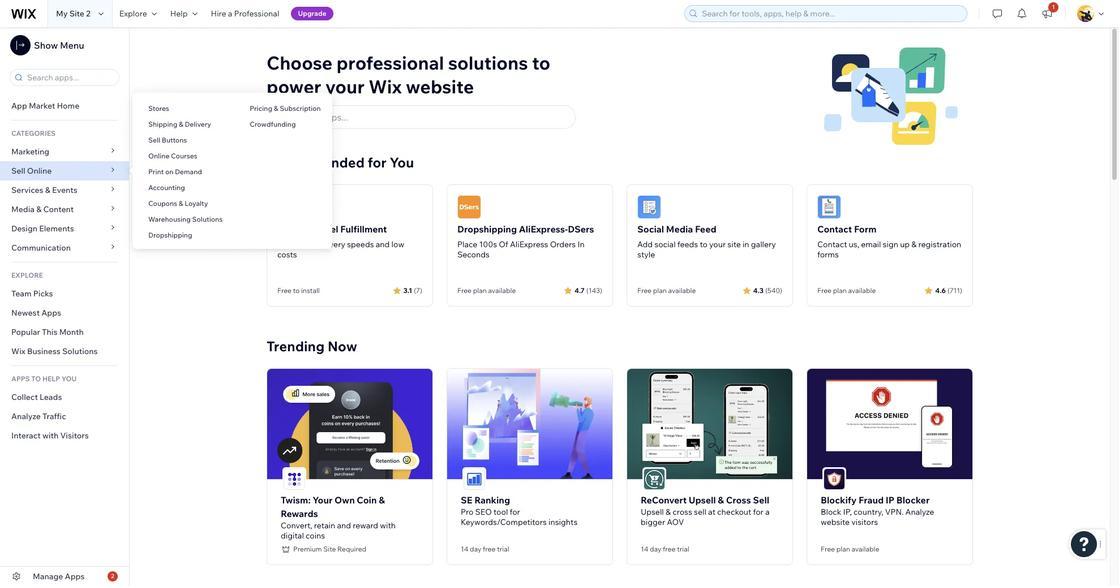 Task type: locate. For each thing, give the bounding box(es) containing it.
solutions down month
[[62, 347, 98, 357]]

plan for dropshipping
[[473, 287, 487, 295]]

trending
[[267, 338, 325, 355]]

bigger
[[641, 517, 665, 528]]

pricing & subscription
[[250, 104, 321, 113]]

website down solutions
[[406, 75, 474, 98]]

your inside choose professional solutions to power your wix website
[[325, 75, 365, 98]]

to right solutions
[[532, 52, 550, 74]]

free plan available down style
[[638, 287, 696, 295]]

se ranking pro seo tool for keywords/competitors insights
[[461, 495, 578, 528]]

for inside se ranking pro seo tool for keywords/competitors insights
[[510, 507, 520, 517]]

your
[[325, 75, 365, 98], [709, 240, 726, 250]]

& right pricing
[[274, 104, 278, 113]]

1 vertical spatial 2
[[111, 573, 114, 580]]

2 vertical spatial to
[[293, 287, 300, 295]]

free plan available down seconds
[[458, 287, 516, 295]]

free left install
[[277, 287, 292, 295]]

available down us,
[[848, 287, 876, 295]]

2 14 from the left
[[641, 545, 649, 554]]

2 right my
[[86, 8, 90, 19]]

reconvert upsell & cross sell upsell & cross sell at checkout for a bigger aov
[[641, 495, 770, 528]]

& left content
[[36, 204, 42, 215]]

14 day free trial down aov
[[641, 545, 689, 554]]

website down the blockify
[[821, 517, 850, 528]]

premium site required
[[293, 545, 366, 554]]

1 horizontal spatial to
[[532, 52, 550, 74]]

1 horizontal spatial online
[[148, 152, 169, 160]]

sell down shipping
[[148, 136, 160, 144]]

1 vertical spatial to
[[700, 240, 708, 250]]

wix business solutions
[[11, 347, 98, 357]]

premium
[[293, 545, 322, 554]]

media inside social media feed add social feeds to your site in gallery style
[[666, 224, 693, 235]]

1 horizontal spatial dropshipping
[[458, 224, 517, 235]]

0 horizontal spatial media
[[11, 204, 35, 215]]

0 vertical spatial site
[[69, 8, 84, 19]]

accounting link
[[132, 178, 234, 198]]

0 horizontal spatial wix
[[11, 347, 25, 357]]

1 horizontal spatial free
[[663, 545, 676, 554]]

1 vertical spatial a
[[766, 507, 770, 517]]

search apps... field inside the sidebar element
[[24, 70, 116, 85]]

2 horizontal spatial to
[[700, 240, 708, 250]]

se
[[461, 495, 473, 506]]

1 vertical spatial apps
[[65, 572, 85, 582]]

available down seconds
[[488, 287, 516, 295]]

free down keywords/competitors
[[483, 545, 496, 554]]

and right retain
[[337, 521, 351, 531]]

plan down ip,
[[837, 545, 850, 554]]

available for aliexpress-
[[488, 287, 516, 295]]

0 vertical spatial contact
[[818, 224, 852, 235]]

0 horizontal spatial 14 day free trial
[[461, 545, 509, 554]]

0 vertical spatial analyze
[[11, 412, 41, 422]]

1 contact from the top
[[818, 224, 852, 235]]

of
[[499, 240, 508, 250]]

free down forms
[[818, 287, 832, 295]]

1 horizontal spatial a
[[766, 507, 770, 517]]

trending now
[[267, 338, 357, 355]]

online up services & events
[[27, 166, 52, 176]]

1 horizontal spatial and
[[376, 240, 390, 250]]

free plan available down forms
[[818, 287, 876, 295]]

14 day free trial down keywords/competitors
[[461, 545, 509, 554]]

plan for contact
[[833, 287, 847, 295]]

team picks
[[11, 289, 53, 299]]

recommended for you
[[267, 154, 414, 171]]

1 vertical spatial website
[[821, 517, 850, 528]]

0 horizontal spatial solutions
[[62, 347, 98, 357]]

free down block
[[821, 545, 835, 554]]

0 horizontal spatial online
[[27, 166, 52, 176]]

plan
[[473, 287, 487, 295], [653, 287, 667, 295], [833, 287, 847, 295], [837, 545, 850, 554]]

1 vertical spatial media
[[666, 224, 693, 235]]

menu
[[60, 40, 84, 51]]

feeds
[[678, 240, 698, 250]]

0 horizontal spatial 14
[[461, 545, 468, 554]]

plan down seconds
[[473, 287, 487, 295]]

2 14 day free trial from the left
[[641, 545, 689, 554]]

0 vertical spatial to
[[532, 52, 550, 74]]

fulfillment
[[340, 224, 387, 235]]

your right power
[[325, 75, 365, 98]]

trial down keywords/competitors
[[497, 545, 509, 554]]

Search apps... field
[[24, 70, 116, 85], [286, 106, 570, 129]]

required
[[338, 545, 366, 554]]

1 trial from the left
[[497, 545, 509, 554]]

0 horizontal spatial sell
[[11, 166, 25, 176]]

available
[[488, 287, 516, 295], [668, 287, 696, 295], [848, 287, 876, 295], [852, 545, 880, 554]]

1 horizontal spatial sell
[[148, 136, 160, 144]]

0 horizontal spatial dropshipping
[[148, 231, 192, 240]]

popular this month
[[11, 327, 84, 337]]

14 day free trial
[[461, 545, 509, 554], [641, 545, 689, 554]]

and inside multi-channel fulfillment prime-like delivery speeds and low costs
[[376, 240, 390, 250]]

for
[[368, 154, 387, 171], [510, 507, 520, 517], [753, 507, 764, 517]]

0 horizontal spatial site
[[69, 8, 84, 19]]

0 vertical spatial a
[[228, 8, 232, 19]]

social
[[638, 224, 664, 235]]

choose
[[267, 52, 333, 74]]

business
[[27, 347, 60, 357]]

plan down style
[[653, 287, 667, 295]]

apps right 'manage'
[[65, 572, 85, 582]]

up
[[900, 240, 910, 250]]

0 horizontal spatial search apps... field
[[24, 70, 116, 85]]

retain
[[314, 521, 335, 531]]

0 horizontal spatial and
[[337, 521, 351, 531]]

1 vertical spatial your
[[709, 240, 726, 250]]

twism: your own coin & rewards convert, retain and reward with digital coins
[[281, 495, 396, 541]]

0 horizontal spatial analyze
[[11, 412, 41, 422]]

speeds
[[347, 240, 374, 250]]

day down seo
[[470, 545, 482, 554]]

2 horizontal spatial for
[[753, 507, 764, 517]]

a right hire
[[228, 8, 232, 19]]

1 14 from the left
[[461, 545, 468, 554]]

4.6
[[936, 286, 946, 295]]

for right checkout
[[753, 507, 764, 517]]

apps for manage apps
[[65, 572, 85, 582]]

1 vertical spatial wix
[[11, 347, 25, 357]]

0 horizontal spatial free
[[483, 545, 496, 554]]

to down feed
[[700, 240, 708, 250]]

to inside social media feed add social feeds to your site in gallery style
[[700, 240, 708, 250]]

2 right manage apps
[[111, 573, 114, 580]]

available for form
[[848, 287, 876, 295]]

visitors
[[852, 517, 878, 528]]

with right reward
[[380, 521, 396, 531]]

1 horizontal spatial solutions
[[192, 215, 223, 224]]

free for social media feed
[[638, 287, 652, 295]]

1 horizontal spatial analyze
[[906, 507, 935, 517]]

search apps... field down choose professional solutions to power your wix website
[[286, 106, 570, 129]]

0 vertical spatial website
[[406, 75, 474, 98]]

delivery
[[185, 120, 211, 129]]

sell online
[[11, 166, 52, 176]]

for right tool
[[510, 507, 520, 517]]

sell right cross
[[753, 495, 770, 506]]

1 vertical spatial search apps... field
[[286, 106, 570, 129]]

print on demand link
[[132, 163, 234, 182]]

upsell up sell
[[689, 495, 716, 506]]

pro
[[461, 507, 474, 517]]

dropshipping up 100s
[[458, 224, 517, 235]]

0 horizontal spatial 2
[[86, 8, 90, 19]]

sell buttons link
[[132, 131, 234, 150]]

sell inside reconvert upsell & cross sell upsell & cross sell at checkout for a bigger aov
[[753, 495, 770, 506]]

contact form logo image
[[818, 195, 841, 219]]

picks
[[33, 289, 53, 299]]

sell buttons
[[148, 136, 187, 144]]

2 day from the left
[[650, 545, 662, 554]]

& left cross
[[718, 495, 724, 506]]

convert,
[[281, 521, 312, 531]]

1 horizontal spatial trial
[[677, 545, 689, 554]]

site right my
[[69, 8, 84, 19]]

1 horizontal spatial 14
[[641, 545, 649, 554]]

1 horizontal spatial apps
[[65, 572, 85, 582]]

0 vertical spatial your
[[325, 75, 365, 98]]

0 horizontal spatial trial
[[497, 545, 509, 554]]

ranking
[[475, 495, 510, 506]]

dropshipping for dropshipping
[[148, 231, 192, 240]]

contact left us,
[[818, 240, 847, 250]]

available for media
[[668, 287, 696, 295]]

1 horizontal spatial website
[[821, 517, 850, 528]]

to inside choose professional solutions to power your wix website
[[532, 52, 550, 74]]

and left the low
[[376, 240, 390, 250]]

14 day free trial for reconvert
[[641, 545, 689, 554]]

free down aov
[[663, 545, 676, 554]]

1 horizontal spatial for
[[510, 507, 520, 517]]

registration
[[919, 240, 962, 250]]

0 horizontal spatial with
[[42, 431, 58, 441]]

0 vertical spatial solutions
[[192, 215, 223, 224]]

analyze up the interact
[[11, 412, 41, 422]]

1
[[1052, 3, 1055, 11]]

dropshipping for dropshipping aliexpress-dsers place 100s of aliexpress orders in seconds
[[458, 224, 517, 235]]

power
[[267, 75, 321, 98]]

0 horizontal spatial to
[[293, 287, 300, 295]]

2 trial from the left
[[677, 545, 689, 554]]

0 vertical spatial sell
[[148, 136, 160, 144]]

wix down professional
[[369, 75, 402, 98]]

0 horizontal spatial upsell
[[641, 507, 664, 517]]

wix business solutions link
[[0, 342, 129, 361]]

0 vertical spatial with
[[42, 431, 58, 441]]

& left loyalty
[[179, 199, 183, 208]]

for left the you
[[368, 154, 387, 171]]

free plan available for social
[[638, 287, 696, 295]]

2 vertical spatial sell
[[753, 495, 770, 506]]

explore
[[119, 8, 147, 19]]

to left install
[[293, 287, 300, 295]]

hire a professional link
[[204, 0, 286, 27]]

1 horizontal spatial upsell
[[689, 495, 716, 506]]

0 vertical spatial apps
[[41, 308, 61, 318]]

day for se
[[470, 545, 482, 554]]

1 horizontal spatial your
[[709, 240, 726, 250]]

0 vertical spatial media
[[11, 204, 35, 215]]

contact down contact form logo
[[818, 224, 852, 235]]

market
[[29, 101, 55, 111]]

1 vertical spatial solutions
[[62, 347, 98, 357]]

1 horizontal spatial search apps... field
[[286, 106, 570, 129]]

free plan available for contact
[[818, 287, 876, 295]]

solutions down loyalty
[[192, 215, 223, 224]]

multi-channel fulfillment logo image
[[277, 195, 301, 219]]

0 vertical spatial 2
[[86, 8, 90, 19]]

apps up this
[[41, 308, 61, 318]]

app market home link
[[0, 96, 129, 116]]

1 vertical spatial contact
[[818, 240, 847, 250]]

warehousing solutions link
[[132, 210, 234, 229]]

dropshipping inside dropshipping aliexpress-dsers place 100s of aliexpress orders in seconds
[[458, 224, 517, 235]]

fraud
[[859, 495, 884, 506]]

14 down bigger
[[641, 545, 649, 554]]

1 vertical spatial sell
[[11, 166, 25, 176]]

1 horizontal spatial day
[[650, 545, 662, 554]]

sell for sell online
[[11, 166, 25, 176]]

1 free from the left
[[483, 545, 496, 554]]

1 14 day free trial from the left
[[461, 545, 509, 554]]

digital
[[281, 531, 304, 541]]

plan for social
[[653, 287, 667, 295]]

site
[[728, 240, 741, 250]]

1 vertical spatial analyze
[[906, 507, 935, 517]]

1 vertical spatial with
[[380, 521, 396, 531]]

1 vertical spatial online
[[27, 166, 52, 176]]

analyze down blocker
[[906, 507, 935, 517]]

1 vertical spatial upsell
[[641, 507, 664, 517]]

day down bigger
[[650, 545, 662, 554]]

for inside reconvert upsell & cross sell upsell & cross sell at checkout for a bigger aov
[[753, 507, 764, 517]]

a right checkout
[[766, 507, 770, 517]]

your left site
[[709, 240, 726, 250]]

2 inside the sidebar element
[[111, 573, 114, 580]]

14
[[461, 545, 468, 554], [641, 545, 649, 554]]

1 horizontal spatial with
[[380, 521, 396, 531]]

free for multi-channel fulfillment
[[277, 287, 292, 295]]

2 free from the left
[[663, 545, 676, 554]]

available down "feeds"
[[668, 287, 696, 295]]

1 vertical spatial site
[[323, 545, 336, 554]]

100s
[[479, 240, 497, 250]]

14 for se
[[461, 545, 468, 554]]

& right coin
[[379, 495, 385, 506]]

sell inside the sidebar element
[[11, 166, 25, 176]]

0 horizontal spatial apps
[[41, 308, 61, 318]]

a
[[228, 8, 232, 19], [766, 507, 770, 517]]

& inside contact form contact us, email sign up & registration forms
[[912, 240, 917, 250]]

a inside reconvert upsell & cross sell upsell & cross sell at checkout for a bigger aov
[[766, 507, 770, 517]]

trial down aov
[[677, 545, 689, 554]]

media up "feeds"
[[666, 224, 693, 235]]

place
[[458, 240, 478, 250]]

1 horizontal spatial 2
[[111, 573, 114, 580]]

with down traffic
[[42, 431, 58, 441]]

site down coins
[[323, 545, 336, 554]]

warehousing
[[148, 215, 191, 224]]

0 horizontal spatial a
[[228, 8, 232, 19]]

2
[[86, 8, 90, 19], [111, 573, 114, 580]]

show
[[34, 40, 58, 51]]

media inside "link"
[[11, 204, 35, 215]]

online up print
[[148, 152, 169, 160]]

wix down popular
[[11, 347, 25, 357]]

dropshipping down warehousing in the top left of the page
[[148, 231, 192, 240]]

ip
[[886, 495, 895, 506]]

1 horizontal spatial media
[[666, 224, 693, 235]]

free down seconds
[[458, 287, 472, 295]]

& down stores link on the top left of the page
[[179, 120, 183, 129]]

0 horizontal spatial for
[[368, 154, 387, 171]]

0 horizontal spatial your
[[325, 75, 365, 98]]

free down style
[[638, 287, 652, 295]]

0 vertical spatial search apps... field
[[24, 70, 116, 85]]

0 horizontal spatial website
[[406, 75, 474, 98]]

0 horizontal spatial day
[[470, 545, 482, 554]]

upsell down reconvert
[[641, 507, 664, 517]]

manage
[[33, 572, 63, 582]]

0 vertical spatial wix
[[369, 75, 402, 98]]

your inside social media feed add social feeds to your site in gallery style
[[709, 240, 726, 250]]

choose professional solutions to power your wix website
[[267, 52, 550, 98]]

marketing link
[[0, 142, 129, 161]]

sell up 'services'
[[11, 166, 25, 176]]

1 horizontal spatial 14 day free trial
[[641, 545, 689, 554]]

dropshipping aliexpress-dsers logo image
[[458, 195, 481, 219]]

media up design
[[11, 204, 35, 215]]

available down visitors on the right of the page
[[852, 545, 880, 554]]

app
[[11, 101, 27, 111]]

plan down forms
[[833, 287, 847, 295]]

website inside choose professional solutions to power your wix website
[[406, 75, 474, 98]]

show menu
[[34, 40, 84, 51]]

Search for tools, apps, help & more... field
[[699, 6, 964, 22]]

1 horizontal spatial site
[[323, 545, 336, 554]]

search apps... field up home at left top
[[24, 70, 116, 85]]

analyze traffic link
[[0, 407, 129, 426]]

sell
[[148, 136, 160, 144], [11, 166, 25, 176], [753, 495, 770, 506]]

0 vertical spatial and
[[376, 240, 390, 250]]

& right up
[[912, 240, 917, 250]]

stores link
[[132, 99, 234, 118]]

& left events on the top of page
[[45, 185, 50, 195]]

communication link
[[0, 238, 129, 258]]

14 down pro
[[461, 545, 468, 554]]

coins
[[306, 531, 325, 541]]

14 day free trial for se
[[461, 545, 509, 554]]

collect leads link
[[0, 388, 129, 407]]

0 vertical spatial online
[[148, 152, 169, 160]]

1 horizontal spatial wix
[[369, 75, 402, 98]]

app market home
[[11, 101, 79, 111]]

vpn.
[[885, 507, 904, 517]]

1 vertical spatial and
[[337, 521, 351, 531]]

2 horizontal spatial sell
[[753, 495, 770, 506]]

1 day from the left
[[470, 545, 482, 554]]

events
[[52, 185, 77, 195]]



Task type: vqa. For each thing, say whether or not it's contained in the screenshot.


Task type: describe. For each thing, give the bounding box(es) containing it.
aliexpress
[[510, 240, 548, 250]]

& inside 'link'
[[179, 199, 183, 208]]

own
[[335, 495, 355, 506]]

trial for upsell
[[677, 545, 689, 554]]

now
[[328, 338, 357, 355]]

apps for newest apps
[[41, 308, 61, 318]]

4.3
[[753, 286, 764, 295]]

checkout
[[717, 507, 752, 517]]

design elements
[[11, 224, 74, 234]]

reconvert upsell & cross sell poster image
[[627, 369, 793, 479]]

day for reconvert
[[650, 545, 662, 554]]

(7)
[[414, 286, 422, 295]]

reconvert upsell & cross sell icon image
[[644, 469, 665, 490]]

pricing & subscription link
[[234, 99, 332, 118]]

with inside twism: your own coin & rewards convert, retain and reward with digital coins
[[380, 521, 396, 531]]

help
[[42, 375, 60, 383]]

at
[[708, 507, 716, 517]]

se ranking poster image
[[447, 369, 613, 479]]

& inside twism: your own coin & rewards convert, retain and reward with digital coins
[[379, 495, 385, 506]]

2 contact from the top
[[818, 240, 847, 250]]

popular
[[11, 327, 40, 337]]

crowdfunding link
[[234, 115, 332, 134]]

3.1 (7)
[[404, 286, 422, 295]]

free for se
[[483, 545, 496, 554]]

interact
[[11, 431, 41, 441]]

website inside blockify fraud ip blocker block ip, country, vpn. analyze website visitors
[[821, 517, 850, 528]]

wix inside choose professional solutions to power your wix website
[[369, 75, 402, 98]]

sidebar element
[[0, 27, 130, 587]]

manage apps
[[33, 572, 85, 582]]

aov
[[667, 517, 684, 528]]

0 vertical spatial upsell
[[689, 495, 716, 506]]

you
[[390, 154, 414, 171]]

analyze inside the sidebar element
[[11, 412, 41, 422]]

collect leads
[[11, 392, 62, 403]]

professional
[[234, 8, 279, 19]]

upgrade
[[298, 9, 326, 18]]

free to install
[[277, 287, 320, 295]]

sell
[[694, 507, 707, 517]]

blockify
[[821, 495, 857, 506]]

site for my
[[69, 8, 84, 19]]

multi-channel fulfillment prime-like delivery speeds and low costs
[[277, 224, 404, 260]]

hire
[[211, 8, 226, 19]]

shipping & delivery link
[[132, 115, 234, 134]]

demand
[[175, 168, 202, 176]]

collect
[[11, 392, 38, 403]]

leads
[[40, 392, 62, 403]]

team picks link
[[0, 284, 129, 303]]

this
[[42, 327, 57, 337]]

feed
[[695, 224, 717, 235]]

apps
[[11, 375, 30, 383]]

apps to help you
[[11, 375, 77, 383]]

add
[[638, 240, 653, 250]]

se ranking icon image
[[464, 469, 485, 490]]

4.7
[[575, 286, 585, 295]]

subscription
[[280, 104, 321, 113]]

my
[[56, 8, 68, 19]]

you
[[62, 375, 77, 383]]

help
[[170, 8, 188, 19]]

media & content
[[11, 204, 74, 215]]

stores
[[148, 104, 169, 113]]

shipping & delivery
[[148, 120, 211, 129]]

categories
[[11, 129, 56, 138]]

4.3 (540)
[[753, 286, 783, 295]]

newest apps link
[[0, 303, 129, 323]]

free plan available for dropshipping
[[458, 287, 516, 295]]

elements
[[39, 224, 74, 234]]

country,
[[854, 507, 884, 517]]

online courses link
[[132, 147, 234, 166]]

blocker
[[897, 495, 930, 506]]

hire a professional
[[211, 8, 279, 19]]

services
[[11, 185, 43, 195]]

wix inside the sidebar element
[[11, 347, 25, 357]]

professional
[[337, 52, 444, 74]]

free plan available down visitors on the right of the page
[[821, 545, 880, 554]]

with inside the sidebar element
[[42, 431, 58, 441]]

courses
[[171, 152, 197, 160]]

& down reconvert
[[666, 507, 671, 517]]

(143)
[[586, 286, 602, 295]]

traffic
[[43, 412, 66, 422]]

to
[[31, 375, 41, 383]]

solutions inside warehousing solutions link
[[192, 215, 223, 224]]

email
[[861, 240, 881, 250]]

print
[[148, 168, 164, 176]]

analyze inside blockify fraud ip blocker block ip, country, vpn. analyze website visitors
[[906, 507, 935, 517]]

social media feed logo image
[[638, 195, 661, 219]]

analyze traffic
[[11, 412, 66, 422]]

buttons
[[162, 136, 187, 144]]

twism:
[[281, 495, 311, 506]]

warehousing solutions
[[148, 215, 223, 224]]

insights
[[549, 517, 578, 528]]

sign
[[883, 240, 899, 250]]

in
[[743, 240, 749, 250]]

media & content link
[[0, 200, 129, 219]]

crowdfunding
[[250, 120, 296, 129]]

forms
[[818, 250, 839, 260]]

and inside twism: your own coin & rewards convert, retain and reward with digital coins
[[337, 521, 351, 531]]

twism: your own coin & rewards poster image
[[267, 369, 433, 479]]

online inside the sidebar element
[[27, 166, 52, 176]]

newest
[[11, 308, 40, 318]]

trial for ranking
[[497, 545, 509, 554]]

solutions inside wix business solutions link
[[62, 347, 98, 357]]

(540)
[[765, 286, 783, 295]]

multi-
[[277, 224, 303, 235]]

blockify fraud ip blocker poster image
[[807, 369, 973, 479]]

free for dropshipping aliexpress-dsers
[[458, 287, 472, 295]]

seo
[[475, 507, 492, 517]]

free for reconvert
[[663, 545, 676, 554]]

free for contact form
[[818, 287, 832, 295]]

prime-
[[277, 240, 302, 250]]

site for premium
[[323, 545, 336, 554]]

blockify fraud ip blocker icon image
[[824, 469, 845, 490]]

form
[[854, 224, 877, 235]]

14 for reconvert
[[641, 545, 649, 554]]

explore
[[11, 271, 43, 280]]

popular this month link
[[0, 323, 129, 342]]

sell for sell buttons
[[148, 136, 160, 144]]

coin
[[357, 495, 377, 506]]

shipping
[[148, 120, 177, 129]]

reward
[[353, 521, 378, 531]]

interact with visitors link
[[0, 426, 129, 446]]

help button
[[163, 0, 204, 27]]

coupons
[[148, 199, 177, 208]]

cross
[[673, 507, 692, 517]]

communication
[[11, 243, 73, 253]]

twism: your own coin & rewards icon image
[[284, 469, 305, 490]]



